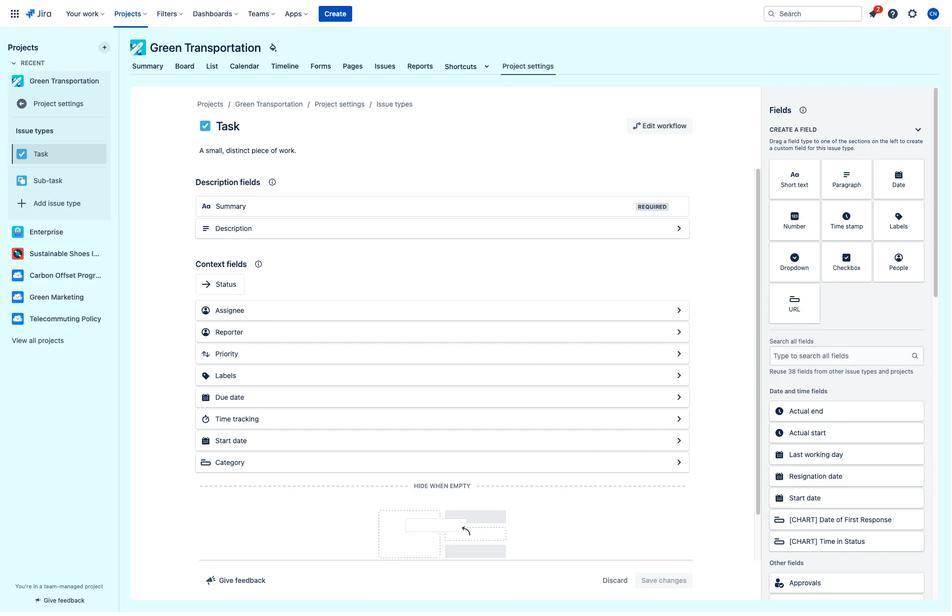 Task type: vqa. For each thing, say whether or not it's contained in the screenshot.
Open field configuration image in the Assignee button
yes



Task type: describe. For each thing, give the bounding box(es) containing it.
in inside button
[[838, 537, 843, 545]]

a down drag
[[770, 145, 773, 151]]

2 horizontal spatial settings
[[528, 62, 554, 70]]

1 to from the left
[[814, 138, 820, 144]]

1 vertical spatial start date
[[790, 494, 821, 502]]

end
[[812, 407, 824, 415]]

2 vertical spatial field
[[795, 145, 806, 151]]

working
[[805, 450, 830, 459]]

assignee button
[[196, 301, 689, 320]]

shoes
[[70, 249, 90, 258]]

1 vertical spatial green transportation
[[30, 77, 99, 85]]

2 horizontal spatial project
[[503, 62, 526, 70]]

search all fields
[[770, 338, 814, 345]]

sections
[[849, 138, 871, 144]]

0 vertical spatial start date
[[215, 436, 247, 445]]

day
[[832, 450, 844, 459]]

key
[[832, 600, 843, 609]]

0 horizontal spatial project
[[34, 99, 56, 107]]

discard button
[[597, 573, 634, 588]]

primary element
[[6, 0, 764, 27]]

timeline link
[[269, 57, 301, 75]]

hide
[[414, 482, 428, 490]]

piece
[[252, 146, 269, 154]]

issue for group containing issue types
[[16, 126, 33, 135]]

reporter
[[215, 328, 243, 336]]

create a field
[[770, 126, 817, 133]]

checkbox
[[833, 264, 861, 272]]

other
[[829, 368, 844, 375]]

create button
[[319, 6, 352, 21]]

description for description
[[215, 224, 252, 232]]

telecommuting policy
[[30, 314, 101, 323]]

38
[[789, 368, 796, 375]]

actual for actual end
[[790, 407, 810, 415]]

a
[[199, 146, 204, 154]]

drag a field type to one of the sections on the left to create a custom field for this issue type.
[[770, 138, 924, 151]]

add to starred image for green marketing
[[108, 291, 119, 303]]

1 horizontal spatial project settings link
[[315, 98, 365, 110]]

1 horizontal spatial settings
[[339, 100, 365, 108]]

view
[[12, 336, 27, 345]]

0 horizontal spatial projects
[[8, 43, 38, 52]]

resignation date button
[[770, 466, 924, 486]]

a up custom
[[784, 138, 787, 144]]

sub-
[[34, 176, 49, 184]]

more information image for paragraph
[[859, 160, 871, 172]]

start
[[812, 428, 826, 437]]

open field configuration image for labels
[[673, 370, 685, 382]]

calendar link
[[228, 57, 261, 75]]

list link
[[204, 57, 220, 75]]

date for date and time fields
[[770, 387, 784, 395]]

list
[[206, 62, 218, 70]]

open field configuration image for category
[[673, 457, 685, 468]]

teams button
[[245, 6, 279, 21]]

banner containing your work
[[0, 0, 952, 28]]

fields right search
[[799, 338, 814, 345]]

more information about the context fields image
[[253, 258, 265, 270]]

add to starred image for sustainable shoes initiative
[[108, 248, 119, 260]]

field for drag
[[789, 138, 800, 144]]

issue inside drag a field type to one of the sections on the left to create a custom field for this issue type.
[[828, 145, 841, 151]]

category
[[215, 458, 245, 466]]

time
[[798, 387, 810, 395]]

time for time stamp
[[831, 223, 845, 230]]

1 horizontal spatial labels
[[890, 223, 908, 230]]

first
[[845, 515, 859, 524]]

add to starred image for carbon offset program
[[108, 269, 119, 281]]

1 vertical spatial of
[[271, 146, 277, 154]]

create for create
[[325, 9, 346, 18]]

0 horizontal spatial and
[[785, 387, 796, 395]]

collapse recent projects image
[[8, 57, 20, 69]]

open field configuration image for due date
[[673, 391, 685, 403]]

[chart] for [chart] date of first response
[[790, 515, 818, 524]]

open field configuration image for reporter
[[673, 326, 685, 338]]

give feedback for the leftmost give feedback button
[[44, 597, 85, 604]]

sub-task link
[[12, 171, 107, 191]]

description button
[[196, 219, 689, 238]]

enterprise
[[30, 228, 63, 236]]

0 vertical spatial projects
[[38, 336, 64, 345]]

0 vertical spatial project
[[85, 583, 103, 589]]

open field configuration image for time tracking
[[673, 413, 685, 425]]

for
[[808, 145, 815, 151]]

type inside drag a field type to one of the sections on the left to create a custom field for this issue type.
[[801, 138, 813, 144]]

create for create a field
[[770, 126, 793, 133]]

1 horizontal spatial give feedback button
[[199, 573, 272, 588]]

pages link
[[341, 57, 365, 75]]

view all projects
[[12, 336, 64, 345]]

date inside 'button'
[[820, 515, 835, 524]]

Type to search all fields text field
[[771, 347, 912, 365]]

projects button
[[111, 6, 151, 21]]

your profile and settings image
[[928, 8, 940, 19]]

issues
[[375, 62, 396, 70]]

left
[[890, 138, 899, 144]]

1 vertical spatial green transportation link
[[235, 98, 303, 110]]

fields left more information about the context fields image
[[227, 260, 247, 269]]

2 horizontal spatial issue
[[846, 368, 860, 375]]

0 horizontal spatial start date button
[[196, 431, 689, 451]]

green down recent
[[30, 77, 49, 85]]

create
[[907, 138, 924, 144]]

description for description fields
[[196, 178, 238, 187]]

apps
[[285, 9, 302, 18]]

priority
[[215, 349, 238, 358]]

0 vertical spatial and
[[879, 368, 889, 375]]

other
[[770, 559, 787, 567]]

green marketing
[[30, 293, 84, 301]]

2 horizontal spatial types
[[862, 368, 877, 375]]

date right 'due'
[[230, 393, 244, 401]]

notifications image
[[868, 8, 880, 19]]

initiative
[[92, 249, 119, 258]]

open field configuration image for priority
[[673, 348, 685, 360]]

green up summary link
[[150, 40, 182, 54]]

more information about the fields image
[[798, 104, 810, 116]]

1 horizontal spatial start date button
[[770, 488, 924, 508]]

status inside button
[[845, 537, 865, 545]]

add issue type button
[[12, 193, 107, 213]]

context
[[196, 260, 225, 269]]

you're in a team-managed project
[[15, 583, 103, 589]]

fields left more information about the context fields icon
[[240, 178, 260, 187]]

field for create
[[801, 126, 817, 133]]

give for give feedback button to the right
[[219, 576, 234, 584]]

projects for projects link
[[197, 100, 223, 108]]

filters
[[157, 9, 177, 18]]

more information image for number
[[807, 202, 819, 214]]

approvals button
[[770, 573, 924, 593]]

all for search
[[791, 338, 797, 345]]

calendar
[[230, 62, 259, 70]]

fields right the other
[[788, 559, 804, 567]]

1 horizontal spatial start
[[790, 494, 805, 502]]

type.
[[843, 145, 856, 151]]

0 vertical spatial green transportation link
[[8, 71, 107, 91]]

labels button
[[196, 366, 689, 385]]

green right projects link
[[235, 100, 255, 108]]

your work button
[[63, 6, 108, 21]]

carbon
[[30, 271, 53, 279]]

work.
[[279, 146, 297, 154]]

forms
[[311, 62, 331, 70]]

1 horizontal spatial projects
[[891, 368, 914, 375]]

due date button
[[196, 387, 689, 407]]

teams
[[248, 9, 269, 18]]

group containing issue types
[[12, 117, 107, 219]]

custom
[[775, 145, 794, 151]]

shortcuts button
[[443, 57, 495, 75]]

dashboards button
[[190, 6, 242, 21]]

board
[[175, 62, 195, 70]]

drag
[[770, 138, 782, 144]]

a down more information about the fields icon
[[795, 126, 799, 133]]

projects for projects popup button
[[114, 9, 141, 18]]

[chart] for [chart] time in status
[[790, 537, 818, 545]]

stamp
[[846, 223, 864, 230]]

1 horizontal spatial issue types
[[377, 100, 413, 108]]

types for group containing issue types
[[35, 126, 53, 135]]

time tracking
[[215, 415, 259, 423]]

all for view
[[29, 336, 36, 345]]

fields
[[770, 106, 792, 115]]

project settings inside 'tab list'
[[503, 62, 554, 70]]

team-
[[44, 583, 59, 589]]

your
[[66, 9, 81, 18]]

0 vertical spatial transportation
[[184, 40, 261, 54]]

search
[[770, 338, 789, 345]]

more information image for short text
[[807, 160, 819, 172]]

edit
[[643, 121, 656, 130]]

task group
[[12, 140, 107, 167]]

1 vertical spatial transportation
[[51, 77, 99, 85]]

response
[[861, 515, 892, 524]]

issues link
[[373, 57, 398, 75]]

1 horizontal spatial project
[[315, 100, 337, 108]]

issue inside add issue type button
[[48, 199, 65, 207]]



Task type: locate. For each thing, give the bounding box(es) containing it.
0 vertical spatial start date button
[[196, 431, 689, 451]]

field
[[801, 126, 817, 133], [789, 138, 800, 144], [795, 145, 806, 151]]

types down type to search all fields 'text field'
[[862, 368, 877, 375]]

0 horizontal spatial green transportation link
[[8, 71, 107, 91]]

field down create a field
[[789, 138, 800, 144]]

open field configuration image for assignee
[[673, 305, 685, 316]]

0 horizontal spatial create
[[325, 9, 346, 18]]

project settings link down recent
[[12, 94, 107, 114]]

0 vertical spatial give
[[219, 576, 234, 584]]

the up type.
[[839, 138, 847, 144]]

of inside [chart] date of first response 'button'
[[837, 515, 843, 524]]

date down time tracking
[[233, 436, 247, 445]]

project settings inside "link"
[[34, 99, 84, 107]]

of left first
[[837, 515, 843, 524]]

date down left
[[893, 181, 906, 189]]

1 vertical spatial summary
[[216, 202, 246, 210]]

appswitcher icon image
[[9, 8, 21, 19]]

to right left
[[900, 138, 906, 144]]

open field configuration image for description
[[673, 223, 685, 234]]

0 horizontal spatial project
[[85, 583, 103, 589]]

green
[[150, 40, 182, 54], [30, 77, 49, 85], [235, 100, 255, 108], [30, 293, 49, 301]]

1 open field configuration image from the top
[[673, 223, 685, 234]]

approvals
[[790, 578, 821, 587]]

give feedback for give feedback button to the right
[[219, 576, 266, 584]]

1 horizontal spatial projects
[[114, 9, 141, 18]]

resignation
[[790, 472, 827, 480]]

number
[[784, 223, 806, 230]]

2 vertical spatial issue
[[846, 368, 860, 375]]

start down resignation
[[790, 494, 805, 502]]

issue type icon image
[[199, 120, 211, 132]]

add to starred image for green transportation
[[108, 75, 119, 87]]

description up context fields
[[215, 224, 252, 232]]

green transportation down recent
[[30, 77, 99, 85]]

1 vertical spatial issue types
[[16, 126, 53, 135]]

more information image down for
[[807, 160, 819, 172]]

green transportation down timeline link
[[235, 100, 303, 108]]

0 vertical spatial issue
[[377, 100, 393, 108]]

reuse
[[770, 368, 787, 375]]

to up this
[[814, 138, 820, 144]]

0 vertical spatial [chart]
[[790, 515, 818, 524]]

labels down "priority"
[[215, 371, 236, 380]]

start up category
[[215, 436, 231, 445]]

project
[[503, 62, 526, 70], [34, 99, 56, 107], [315, 100, 337, 108]]

1 actual from the top
[[790, 407, 810, 415]]

summary left board
[[132, 62, 163, 70]]

transportation
[[184, 40, 261, 54], [51, 77, 99, 85], [256, 100, 303, 108]]

tracking
[[233, 415, 259, 423]]

green transportation link down recent
[[8, 71, 107, 91]]

the right on
[[880, 138, 889, 144]]

[chart] time in status
[[790, 537, 865, 545]]

work
[[83, 9, 99, 18]]

0 vertical spatial description
[[196, 178, 238, 187]]

issue right other
[[846, 368, 860, 375]]

in down [chart] date of first response
[[838, 537, 843, 545]]

of right piece
[[271, 146, 277, 154]]

start date
[[215, 436, 247, 445], [790, 494, 821, 502]]

0 horizontal spatial settings
[[58, 99, 84, 107]]

task
[[49, 176, 62, 184]]

1 horizontal spatial in
[[838, 537, 843, 545]]

date for date
[[893, 181, 906, 189]]

all right 'view'
[[29, 336, 36, 345]]

time inside time tracking button
[[215, 415, 231, 423]]

6 open field configuration image from the top
[[673, 413, 685, 425]]

a
[[795, 126, 799, 133], [784, 138, 787, 144], [770, 145, 773, 151], [39, 583, 42, 589]]

2 vertical spatial transportation
[[256, 100, 303, 108]]

2 vertical spatial open field configuration image
[[673, 457, 685, 468]]

1 vertical spatial date
[[770, 387, 784, 395]]

0 vertical spatial task
[[216, 119, 240, 133]]

open field configuration image inside reporter button
[[673, 326, 685, 338]]

1 open field configuration image from the top
[[673, 326, 685, 338]]

issue right the 'add'
[[48, 199, 65, 207]]

issue types down the issues 'link'
[[377, 100, 413, 108]]

0 horizontal spatial issue types
[[16, 126, 53, 135]]

1 vertical spatial start
[[790, 494, 805, 502]]

task
[[216, 119, 240, 133], [34, 149, 48, 158]]

5 add to starred image from the top
[[108, 291, 119, 303]]

6 add to starred image from the top
[[108, 313, 119, 325]]

2 actual from the top
[[790, 428, 810, 437]]

program
[[78, 271, 105, 279]]

last working day button
[[770, 445, 924, 464]]

people
[[890, 264, 909, 272]]

[chart] inside 'button'
[[790, 515, 818, 524]]

status down context fields
[[216, 280, 236, 288]]

managed
[[59, 583, 83, 589]]

add to starred image up 'initiative'
[[108, 226, 119, 238]]

due date
[[215, 393, 244, 401]]

2 vertical spatial green transportation
[[235, 100, 303, 108]]

project down forms link
[[315, 100, 337, 108]]

open field configuration image inside due date button
[[673, 391, 685, 403]]

and down type to search all fields 'text field'
[[879, 368, 889, 375]]

edit workflow button
[[627, 118, 693, 134]]

type inside add issue type button
[[67, 199, 81, 207]]

add to starred image down sidebar navigation image
[[108, 75, 119, 87]]

the
[[839, 138, 847, 144], [880, 138, 889, 144]]

0 horizontal spatial summary
[[132, 62, 163, 70]]

1 horizontal spatial give
[[219, 576, 234, 584]]

2 vertical spatial types
[[862, 368, 877, 375]]

5 open field configuration image from the top
[[673, 391, 685, 403]]

0 horizontal spatial give
[[44, 597, 56, 604]]

open field configuration image inside category button
[[673, 457, 685, 468]]

reuse 38 fields from other issue types and projects
[[770, 368, 914, 375]]

view all projects link
[[8, 332, 111, 349]]

fields right time
[[812, 387, 828, 395]]

in right you're in the bottom of the page
[[33, 583, 38, 589]]

add to starred image for enterprise
[[108, 226, 119, 238]]

short
[[781, 181, 797, 189]]

1 vertical spatial give feedback button
[[28, 592, 90, 609]]

0 horizontal spatial the
[[839, 138, 847, 144]]

create right apps dropdown button
[[325, 9, 346, 18]]

set background color image
[[267, 41, 279, 53]]

1 horizontal spatial create
[[770, 126, 793, 133]]

more information image down text
[[807, 202, 819, 214]]

1 horizontal spatial the
[[880, 138, 889, 144]]

1 vertical spatial give
[[44, 597, 56, 604]]

create inside create button
[[325, 9, 346, 18]]

more information image for dropdown
[[807, 243, 819, 255]]

start date button down resignation date button
[[770, 488, 924, 508]]

summary down description fields in the top left of the page
[[216, 202, 246, 210]]

carbon offset program
[[30, 271, 105, 279]]

issue down "one" at top right
[[828, 145, 841, 151]]

3 open field configuration image from the top
[[673, 348, 685, 360]]

0 horizontal spatial project settings link
[[12, 94, 107, 114]]

tab list containing project settings
[[124, 57, 946, 75]]

open field configuration image inside labels button
[[673, 370, 685, 382]]

1 horizontal spatial date
[[820, 515, 835, 524]]

hide when empty
[[414, 482, 471, 490]]

actual left end
[[790, 407, 810, 415]]

more information image up dropdown
[[807, 243, 819, 255]]

give feedback button
[[199, 573, 272, 588], [28, 592, 90, 609]]

open field configuration image
[[673, 223, 685, 234], [673, 305, 685, 316], [673, 348, 685, 360], [673, 370, 685, 382], [673, 391, 685, 403], [673, 413, 685, 425]]

types
[[395, 100, 413, 108], [35, 126, 53, 135], [862, 368, 877, 375]]

labels inside button
[[215, 371, 236, 380]]

1 [chart] from the top
[[790, 515, 818, 524]]

feedback for give feedback button to the right
[[235, 576, 266, 584]]

project right shortcuts popup button
[[503, 62, 526, 70]]

add to starred image right policy
[[108, 313, 119, 325]]

small,
[[206, 146, 224, 154]]

date up [chart] time in status
[[820, 515, 835, 524]]

more information image down sections
[[859, 160, 871, 172]]

text
[[798, 181, 809, 189]]

description down small,
[[196, 178, 238, 187]]

0 horizontal spatial projects
[[38, 336, 64, 345]]

1 vertical spatial create
[[770, 126, 793, 133]]

field left for
[[795, 145, 806, 151]]

atlas project key button
[[770, 595, 924, 612]]

actual left start
[[790, 428, 810, 437]]

more information image for people
[[912, 243, 923, 255]]

[chart] up [chart] time in status
[[790, 515, 818, 524]]

0 vertical spatial of
[[832, 138, 838, 144]]

1 vertical spatial [chart]
[[790, 537, 818, 545]]

1 vertical spatial field
[[789, 138, 800, 144]]

more information image
[[807, 160, 819, 172], [859, 160, 871, 172], [912, 160, 923, 172], [807, 202, 819, 214], [807, 243, 819, 255]]

add
[[34, 199, 46, 207]]

1 add to starred image from the top
[[108, 75, 119, 87]]

last
[[790, 450, 803, 459]]

open field configuration image inside priority button
[[673, 348, 685, 360]]

types for "issue types" "link"
[[395, 100, 413, 108]]

1 horizontal spatial issue
[[828, 145, 841, 151]]

0 vertical spatial issue types
[[377, 100, 413, 108]]

time
[[831, 223, 845, 230], [215, 415, 231, 423], [820, 537, 836, 545]]

feedback
[[235, 576, 266, 584], [58, 597, 85, 604]]

0 horizontal spatial in
[[33, 583, 38, 589]]

feedback for the leftmost give feedback button
[[58, 597, 85, 604]]

0 horizontal spatial task
[[34, 149, 48, 158]]

give
[[219, 576, 234, 584], [44, 597, 56, 604]]

open field configuration image for start date
[[673, 435, 685, 447]]

1 vertical spatial projects
[[891, 368, 914, 375]]

add issue type
[[34, 199, 81, 207]]

types up task group
[[35, 126, 53, 135]]

2 add to starred image from the top
[[108, 226, 119, 238]]

projects up "issue type icon"
[[197, 100, 223, 108]]

time stamp
[[831, 223, 864, 230]]

of right "one" at top right
[[832, 138, 838, 144]]

1 horizontal spatial issue
[[377, 100, 393, 108]]

url
[[789, 306, 801, 313]]

2 vertical spatial of
[[837, 515, 843, 524]]

projects right the work
[[114, 9, 141, 18]]

0 vertical spatial field
[[801, 126, 817, 133]]

1 vertical spatial type
[[67, 199, 81, 207]]

projects inside popup button
[[114, 9, 141, 18]]

a left team-
[[39, 583, 42, 589]]

time down 'due'
[[215, 415, 231, 423]]

1 horizontal spatial project
[[807, 600, 830, 609]]

more information image
[[859, 202, 871, 214], [859, 243, 871, 255], [912, 243, 923, 255]]

and left time
[[785, 387, 796, 395]]

1 horizontal spatial type
[[801, 138, 813, 144]]

time left stamp in the top right of the page
[[831, 223, 845, 230]]

Search field
[[764, 6, 863, 21]]

2 the from the left
[[880, 138, 889, 144]]

all right search
[[791, 338, 797, 345]]

forms link
[[309, 57, 333, 75]]

date down resignation date
[[807, 494, 821, 502]]

project settings link
[[12, 94, 107, 114], [315, 98, 365, 110]]

search image
[[768, 10, 776, 18]]

projects
[[114, 9, 141, 18], [8, 43, 38, 52], [197, 100, 223, 108]]

4 add to starred image from the top
[[108, 269, 119, 281]]

open field configuration image inside "assignee" button
[[673, 305, 685, 316]]

[chart] up other fields
[[790, 537, 818, 545]]

0 vertical spatial types
[[395, 100, 413, 108]]

fields
[[240, 178, 260, 187], [227, 260, 247, 269], [799, 338, 814, 345], [798, 368, 813, 375], [812, 387, 828, 395], [788, 559, 804, 567]]

project right managed
[[85, 583, 103, 589]]

1 vertical spatial types
[[35, 126, 53, 135]]

last working day
[[790, 450, 844, 459]]

category button
[[196, 453, 689, 472]]

recent
[[21, 59, 45, 67]]

issue types up task group
[[16, 126, 53, 135]]

policy
[[82, 314, 101, 323]]

shortcuts
[[445, 62, 477, 70]]

actual inside 'button'
[[790, 407, 810, 415]]

actual for actual start
[[790, 428, 810, 437]]

telecommuting
[[30, 314, 80, 323]]

open field configuration image
[[673, 326, 685, 338], [673, 435, 685, 447], [673, 457, 685, 468]]

settings
[[528, 62, 554, 70], [58, 99, 84, 107], [339, 100, 365, 108]]

0 vertical spatial summary
[[132, 62, 163, 70]]

time down [chart] date of first response
[[820, 537, 836, 545]]

0 vertical spatial type
[[801, 138, 813, 144]]

0 horizontal spatial start
[[215, 436, 231, 445]]

actual inside button
[[790, 428, 810, 437]]

of inside drag a field type to one of the sections on the left to create a custom field for this issue type.
[[832, 138, 838, 144]]

type up for
[[801, 138, 813, 144]]

time tracking button
[[196, 409, 689, 429]]

create project image
[[101, 43, 109, 51]]

types down reports 'link'
[[395, 100, 413, 108]]

status down first
[[845, 537, 865, 545]]

1 horizontal spatial summary
[[216, 202, 246, 210]]

types inside "link"
[[395, 100, 413, 108]]

labels up people
[[890, 223, 908, 230]]

atlas project key
[[790, 600, 843, 609]]

banner
[[0, 0, 952, 28]]

jira image
[[26, 8, 51, 19], [26, 8, 51, 19]]

offset
[[55, 271, 76, 279]]

0 vertical spatial give feedback
[[219, 576, 266, 584]]

2 open field configuration image from the top
[[673, 435, 685, 447]]

1 horizontal spatial project settings
[[315, 100, 365, 108]]

green transportation up list
[[150, 40, 261, 54]]

marketing
[[51, 293, 84, 301]]

pages
[[343, 62, 363, 70]]

issue inside group
[[16, 126, 33, 135]]

0 horizontal spatial labels
[[215, 371, 236, 380]]

actual
[[790, 407, 810, 415], [790, 428, 810, 437]]

give for the leftmost give feedback button
[[44, 597, 56, 604]]

add to starred image for telecommuting policy
[[108, 313, 119, 325]]

project down recent
[[34, 99, 56, 107]]

0 horizontal spatial feedback
[[58, 597, 85, 604]]

apps button
[[282, 6, 312, 21]]

start date up category
[[215, 436, 247, 445]]

1 vertical spatial start date button
[[770, 488, 924, 508]]

0 horizontal spatial give feedback button
[[28, 592, 90, 609]]

2 to from the left
[[900, 138, 906, 144]]

2 open field configuration image from the top
[[673, 305, 685, 316]]

add to starred image
[[108, 75, 119, 87], [108, 226, 119, 238], [108, 248, 119, 260], [108, 269, 119, 281], [108, 291, 119, 303], [108, 313, 119, 325]]

0 vertical spatial issue
[[828, 145, 841, 151]]

help image
[[887, 8, 899, 19]]

of
[[832, 138, 838, 144], [271, 146, 277, 154], [837, 515, 843, 524]]

more information image down create
[[912, 160, 923, 172]]

0 vertical spatial status
[[216, 280, 236, 288]]

issue down the issues 'link'
[[377, 100, 393, 108]]

green down carbon
[[30, 293, 49, 301]]

more information image for checkbox
[[859, 243, 871, 255]]

2 horizontal spatial projects
[[197, 100, 223, 108]]

0 vertical spatial start
[[215, 436, 231, 445]]

1 vertical spatial description
[[215, 224, 252, 232]]

add issue type image
[[16, 197, 28, 209]]

edit workflow
[[643, 121, 687, 130]]

board link
[[173, 57, 197, 75]]

add to starred image down 'initiative'
[[108, 291, 119, 303]]

1 vertical spatial open field configuration image
[[673, 435, 685, 447]]

0 vertical spatial projects
[[114, 9, 141, 18]]

task inside task "link"
[[34, 149, 48, 158]]

add to starred image right shoes
[[108, 248, 119, 260]]

task link
[[12, 144, 107, 164]]

green transportation
[[150, 40, 261, 54], [30, 77, 99, 85], [235, 100, 303, 108]]

description inside description button
[[215, 224, 252, 232]]

projects link
[[197, 98, 223, 110]]

2
[[877, 5, 881, 13]]

projects up recent
[[8, 43, 38, 52]]

task up sub-
[[34, 149, 48, 158]]

settings image
[[907, 8, 919, 19]]

date down reuse
[[770, 387, 784, 395]]

0 horizontal spatial date
[[770, 387, 784, 395]]

project inside the atlas project key button
[[807, 600, 830, 609]]

issue inside "link"
[[377, 100, 393, 108]]

more information image for time stamp
[[859, 202, 871, 214]]

type down sub-task link
[[67, 199, 81, 207]]

time for time tracking
[[215, 415, 231, 423]]

priority button
[[196, 344, 689, 364]]

2 horizontal spatial date
[[893, 181, 906, 189]]

task right "issue type icon"
[[216, 119, 240, 133]]

start date down resignation
[[790, 494, 821, 502]]

0 vertical spatial feedback
[[235, 576, 266, 584]]

2 [chart] from the top
[[790, 537, 818, 545]]

issue up task group
[[16, 126, 33, 135]]

enterprise link
[[8, 222, 107, 242]]

field up for
[[801, 126, 817, 133]]

0 horizontal spatial all
[[29, 336, 36, 345]]

time inside [chart] time in status button
[[820, 537, 836, 545]]

actual start button
[[770, 423, 924, 443]]

create up drag
[[770, 126, 793, 133]]

1 horizontal spatial all
[[791, 338, 797, 345]]

sustainable
[[30, 249, 68, 258]]

4 open field configuration image from the top
[[673, 370, 685, 382]]

project settings link down the pages 'link'
[[315, 98, 365, 110]]

0 horizontal spatial status
[[216, 280, 236, 288]]

open field configuration image inside description button
[[673, 223, 685, 234]]

when
[[430, 482, 449, 490]]

1 the from the left
[[839, 138, 847, 144]]

more information image for date
[[912, 160, 923, 172]]

start date button down time tracking button
[[196, 431, 689, 451]]

3 add to starred image from the top
[[108, 248, 119, 260]]

tab list
[[124, 57, 946, 75]]

issue for "issue types" "link"
[[377, 100, 393, 108]]

date down day
[[829, 472, 843, 480]]

1 vertical spatial issue
[[48, 199, 65, 207]]

fields right the 38
[[798, 368, 813, 375]]

open field configuration image inside time tracking button
[[673, 413, 685, 425]]

add to starred image right program
[[108, 269, 119, 281]]

2 horizontal spatial project settings
[[503, 62, 554, 70]]

1 vertical spatial issue
[[16, 126, 33, 135]]

sidebar navigation image
[[108, 39, 129, 59]]

dropdown
[[781, 264, 809, 272]]

3 open field configuration image from the top
[[673, 457, 685, 468]]

description
[[196, 178, 238, 187], [215, 224, 252, 232]]

green transportation link down timeline link
[[235, 98, 303, 110]]

1 horizontal spatial types
[[395, 100, 413, 108]]

0 horizontal spatial type
[[67, 199, 81, 207]]

1 horizontal spatial status
[[845, 537, 865, 545]]

project left key
[[807, 600, 830, 609]]

2 vertical spatial projects
[[197, 100, 223, 108]]

reporter button
[[196, 322, 689, 342]]

0 vertical spatial green transportation
[[150, 40, 261, 54]]

1 horizontal spatial task
[[216, 119, 240, 133]]

[chart] inside button
[[790, 537, 818, 545]]

more information about the context fields image
[[266, 176, 278, 188]]

group
[[12, 117, 107, 219]]

0 vertical spatial in
[[838, 537, 843, 545]]

0 horizontal spatial project settings
[[34, 99, 84, 107]]

short text
[[781, 181, 809, 189]]

types inside group
[[35, 126, 53, 135]]



